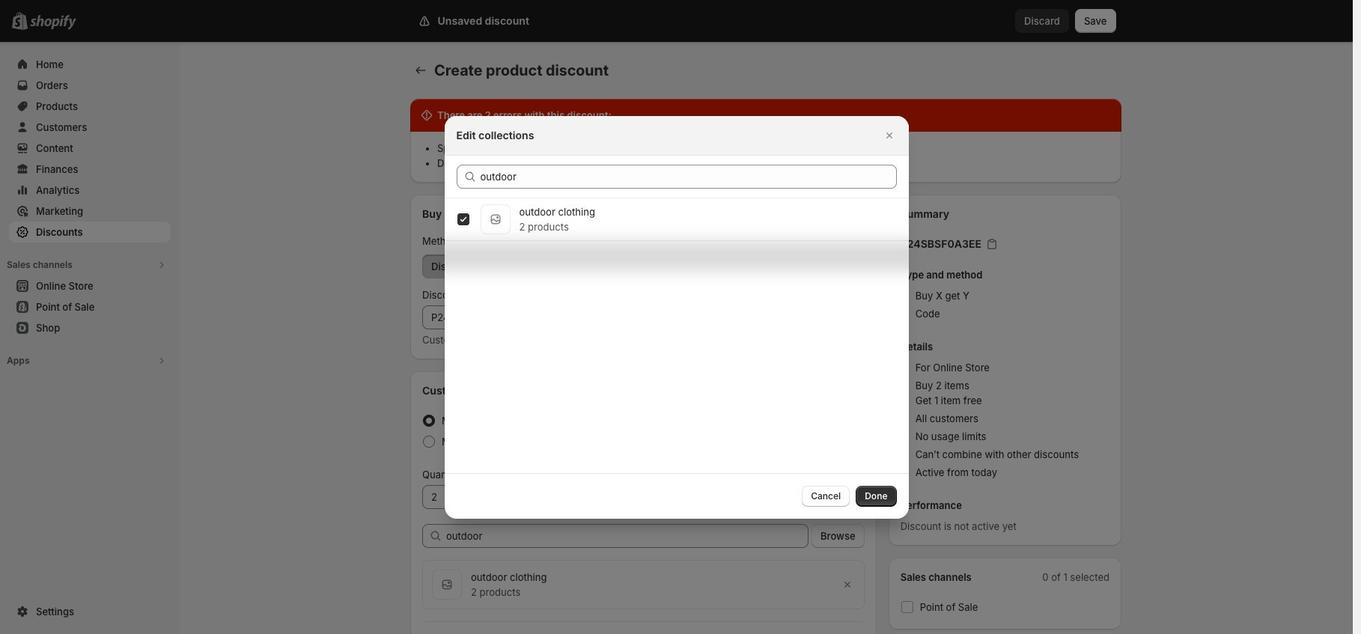 Task type: describe. For each thing, give the bounding box(es) containing it.
shopify image
[[30, 15, 76, 30]]



Task type: locate. For each thing, give the bounding box(es) containing it.
Search collections text field
[[480, 164, 897, 188]]

dialog
[[0, 116, 1353, 518]]



Task type: vqa. For each thing, say whether or not it's contained in the screenshot.
My Store image
no



